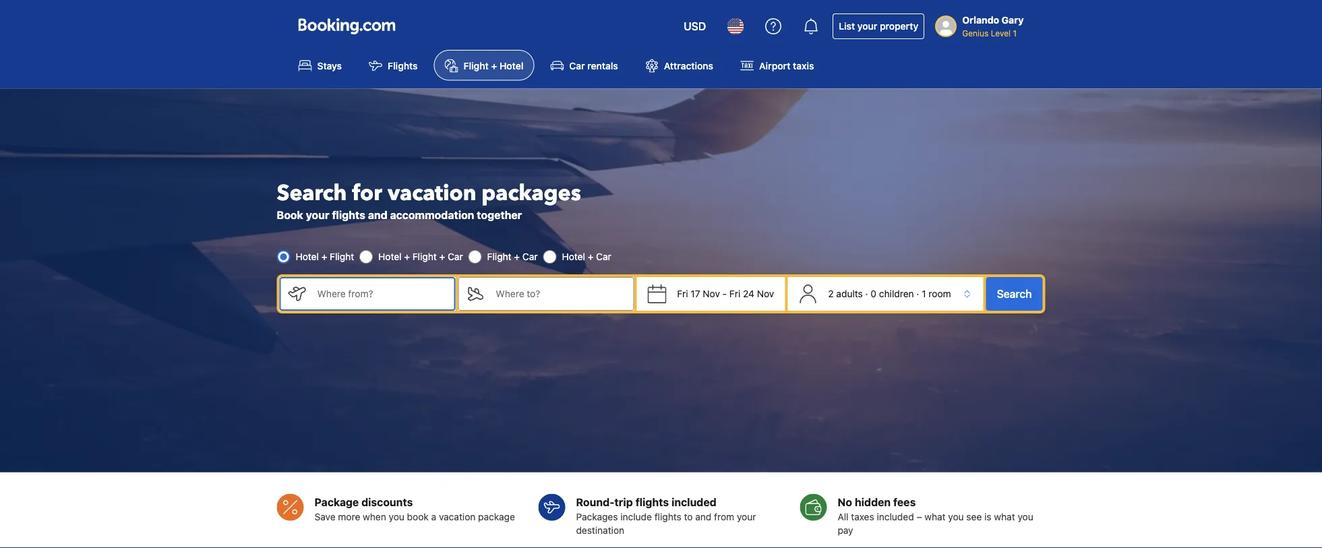 Task type: vqa. For each thing, say whether or not it's contained in the screenshot.
I liked the fact that there was maid service daily. A number of hotels don't do that.  They say, let us know if you need fresh towels, etc.  But the Edge offered full maid service. "
no



Task type: locate. For each thing, give the bounding box(es) containing it.
your right from
[[737, 511, 756, 522]]

flight + hotel link
[[434, 50, 534, 80]]

include
[[620, 511, 652, 522]]

1 horizontal spatial included
[[877, 511, 914, 522]]

flights down for
[[332, 209, 365, 221]]

what right –
[[925, 511, 946, 522]]

genius
[[962, 28, 989, 38]]

nov right 24
[[757, 288, 774, 299]]

1 vertical spatial and
[[695, 511, 712, 522]]

book
[[407, 511, 429, 522]]

17
[[691, 288, 700, 299]]

children
[[879, 288, 914, 299]]

0 vertical spatial your
[[857, 21, 877, 32]]

flights up include
[[635, 495, 669, 508]]

rentals
[[587, 60, 618, 71]]

flight
[[464, 60, 489, 71], [330, 251, 354, 262], [412, 251, 437, 262], [487, 251, 511, 262]]

round-trip flights included packages include flights to and from your destination
[[576, 495, 756, 536]]

1 inside orlando gary genius level 1
[[1013, 28, 1017, 38]]

2 you from the left
[[948, 511, 964, 522]]

–
[[917, 511, 922, 522]]

0 horizontal spatial your
[[306, 209, 329, 221]]

and inside the search for vacation packages book your flights and accommodation together
[[368, 209, 387, 221]]

from
[[714, 511, 734, 522]]

2 · from the left
[[917, 288, 919, 299]]

1 horizontal spatial nov
[[757, 288, 774, 299]]

usd
[[684, 20, 706, 33]]

0 vertical spatial search
[[277, 179, 347, 208]]

nov left '-'
[[703, 288, 720, 299]]

0 horizontal spatial search
[[277, 179, 347, 208]]

1 horizontal spatial you
[[948, 511, 964, 522]]

list your property
[[839, 21, 918, 32]]

1 left room
[[922, 288, 926, 299]]

1 horizontal spatial and
[[695, 511, 712, 522]]

search inside button
[[997, 287, 1032, 300]]

0 horizontal spatial and
[[368, 209, 387, 221]]

0 vertical spatial vacation
[[388, 179, 476, 208]]

flights for trip
[[654, 511, 681, 522]]

hotel + car
[[562, 251, 611, 262]]

+ for flight + car
[[514, 251, 520, 262]]

included up to
[[672, 495, 717, 508]]

adults
[[836, 288, 863, 299]]

0 vertical spatial flights
[[332, 209, 365, 221]]

1 vertical spatial search
[[997, 287, 1032, 300]]

flights
[[332, 209, 365, 221], [635, 495, 669, 508], [654, 511, 681, 522]]

included
[[672, 495, 717, 508], [877, 511, 914, 522]]

0 horizontal spatial nov
[[703, 288, 720, 299]]

0 horizontal spatial included
[[672, 495, 717, 508]]

2 vertical spatial your
[[737, 511, 756, 522]]

vacation
[[388, 179, 476, 208], [439, 511, 476, 522]]

1 horizontal spatial your
[[737, 511, 756, 522]]

vacation up accommodation
[[388, 179, 476, 208]]

hotel
[[500, 60, 523, 71], [296, 251, 319, 262], [378, 251, 402, 262], [562, 251, 585, 262]]

1 vertical spatial included
[[877, 511, 914, 522]]

1
[[1013, 28, 1017, 38], [922, 288, 926, 299]]

hotel for hotel + car
[[562, 251, 585, 262]]

more
[[338, 511, 360, 522]]

your right list
[[857, 21, 877, 32]]

you left see
[[948, 511, 964, 522]]

+ for hotel + car
[[588, 251, 594, 262]]

level
[[991, 28, 1011, 38]]

0 vertical spatial included
[[672, 495, 717, 508]]

2 what from the left
[[994, 511, 1015, 522]]

2 horizontal spatial you
[[1018, 511, 1033, 522]]

you down discounts
[[389, 511, 404, 522]]

list
[[839, 21, 855, 32]]

and right to
[[695, 511, 712, 522]]

1 horizontal spatial what
[[994, 511, 1015, 522]]

1 vertical spatial flights
[[635, 495, 669, 508]]

1 vertical spatial your
[[306, 209, 329, 221]]

· left the 0
[[865, 288, 868, 299]]

1 horizontal spatial fri
[[729, 288, 740, 299]]

0 horizontal spatial what
[[925, 511, 946, 522]]

flights for for
[[332, 209, 365, 221]]

accommodation
[[390, 209, 474, 221]]

1 down "gary"
[[1013, 28, 1017, 38]]

0 horizontal spatial fri
[[677, 288, 688, 299]]

your right book
[[306, 209, 329, 221]]

and down for
[[368, 209, 387, 221]]

your
[[857, 21, 877, 32], [306, 209, 329, 221], [737, 511, 756, 522]]

-
[[723, 288, 727, 299]]

room
[[929, 288, 951, 299]]

0 horizontal spatial ·
[[865, 288, 868, 299]]

fri right '-'
[[729, 288, 740, 299]]

0 horizontal spatial 1
[[922, 288, 926, 299]]

fri
[[677, 288, 688, 299], [729, 288, 740, 299]]

pay
[[838, 524, 853, 536]]

0 vertical spatial 1
[[1013, 28, 1017, 38]]

included down fees
[[877, 511, 914, 522]]

what
[[925, 511, 946, 522], [994, 511, 1015, 522]]

·
[[865, 288, 868, 299], [917, 288, 919, 299]]

fri left 17
[[677, 288, 688, 299]]

package
[[315, 495, 359, 508]]

round-
[[576, 495, 615, 508]]

search
[[277, 179, 347, 208], [997, 287, 1032, 300]]

is
[[984, 511, 991, 522]]

24
[[743, 288, 754, 299]]

hotel + flight + car
[[378, 251, 463, 262]]

search for search
[[997, 287, 1032, 300]]

2 vertical spatial flights
[[654, 511, 681, 522]]

0 horizontal spatial you
[[389, 511, 404, 522]]

1 fri from the left
[[677, 288, 688, 299]]

1 vertical spatial vacation
[[439, 511, 476, 522]]

flight + car
[[487, 251, 538, 262]]

stays
[[317, 60, 342, 71]]

what right is
[[994, 511, 1015, 522]]

search button
[[986, 277, 1043, 311]]

and inside "round-trip flights included packages include flights to and from your destination"
[[695, 511, 712, 522]]

search inside the search for vacation packages book your flights and accommodation together
[[277, 179, 347, 208]]

you
[[389, 511, 404, 522], [948, 511, 964, 522], [1018, 511, 1033, 522]]

2 horizontal spatial your
[[857, 21, 877, 32]]

nov
[[703, 288, 720, 299], [757, 288, 774, 299]]

airport taxis link
[[730, 50, 825, 80]]

you right is
[[1018, 511, 1033, 522]]

booking.com online hotel reservations image
[[298, 18, 395, 34]]

flights left to
[[654, 511, 681, 522]]

gary
[[1002, 14, 1024, 26]]

0 vertical spatial and
[[368, 209, 387, 221]]

+ inside 'link'
[[491, 60, 497, 71]]

car
[[569, 60, 585, 71], [448, 251, 463, 262], [522, 251, 538, 262], [596, 251, 611, 262]]

1 horizontal spatial search
[[997, 287, 1032, 300]]

1 horizontal spatial 1
[[1013, 28, 1017, 38]]

and
[[368, 209, 387, 221], [695, 511, 712, 522]]

taxis
[[793, 60, 814, 71]]

attractions link
[[634, 50, 724, 80]]

orlando
[[962, 14, 999, 26]]

car rentals link
[[540, 50, 629, 80]]

vacation right a
[[439, 511, 476, 522]]

1 horizontal spatial ·
[[917, 288, 919, 299]]

1 you from the left
[[389, 511, 404, 522]]

flights inside the search for vacation packages book your flights and accommodation together
[[332, 209, 365, 221]]

+
[[491, 60, 497, 71], [321, 251, 327, 262], [404, 251, 410, 262], [439, 251, 445, 262], [514, 251, 520, 262], [588, 251, 594, 262]]

· right children in the right of the page
[[917, 288, 919, 299]]



Task type: describe. For each thing, give the bounding box(es) containing it.
included inside "no hidden fees all taxes included – what you see is what you pay"
[[877, 511, 914, 522]]

when
[[363, 511, 386, 522]]

flights link
[[358, 50, 428, 80]]

orlando gary genius level 1
[[962, 14, 1024, 38]]

flight inside 'link'
[[464, 60, 489, 71]]

2 adults · 0 children · 1 room
[[828, 288, 951, 299]]

Where from? field
[[306, 277, 455, 311]]

included inside "round-trip flights included packages include flights to and from your destination"
[[672, 495, 717, 508]]

vacation inside the search for vacation packages book your flights and accommodation together
[[388, 179, 476, 208]]

1 nov from the left
[[703, 288, 720, 299]]

0
[[871, 288, 877, 299]]

your inside the search for vacation packages book your flights and accommodation together
[[306, 209, 329, 221]]

+ for hotel + flight
[[321, 251, 327, 262]]

flight + hotel
[[464, 60, 523, 71]]

discounts
[[361, 495, 413, 508]]

list your property link
[[833, 13, 924, 39]]

to
[[684, 511, 693, 522]]

+ for flight + hotel
[[491, 60, 497, 71]]

fri 17 nov - fri 24 nov
[[677, 288, 774, 299]]

search for vacation packages book your flights and accommodation together
[[277, 179, 581, 221]]

2
[[828, 288, 834, 299]]

stays link
[[288, 50, 353, 80]]

no
[[838, 495, 852, 508]]

2 fri from the left
[[729, 288, 740, 299]]

property
[[880, 21, 918, 32]]

for
[[352, 179, 382, 208]]

you inside package discounts save more when you book a vacation package
[[389, 511, 404, 522]]

usd button
[[676, 10, 714, 42]]

packages
[[576, 511, 618, 522]]

all
[[838, 511, 849, 522]]

vacation inside package discounts save more when you book a vacation package
[[439, 511, 476, 522]]

no hidden fees all taxes included – what you see is what you pay
[[838, 495, 1033, 536]]

a
[[431, 511, 436, 522]]

Where to? field
[[485, 277, 634, 311]]

attractions
[[664, 60, 713, 71]]

book
[[277, 209, 303, 221]]

your inside "list your property" link
[[857, 21, 877, 32]]

search for search for vacation packages book your flights and accommodation together
[[277, 179, 347, 208]]

taxes
[[851, 511, 874, 522]]

1 vertical spatial 1
[[922, 288, 926, 299]]

package
[[478, 511, 515, 522]]

hotel inside 'link'
[[500, 60, 523, 71]]

fees
[[893, 495, 916, 508]]

destination
[[576, 524, 624, 536]]

flights
[[388, 60, 418, 71]]

together
[[477, 209, 522, 221]]

your inside "round-trip flights included packages include flights to and from your destination"
[[737, 511, 756, 522]]

packages
[[482, 179, 581, 208]]

hotel + flight
[[296, 251, 354, 262]]

see
[[966, 511, 982, 522]]

hotel for hotel + flight
[[296, 251, 319, 262]]

airport
[[759, 60, 790, 71]]

save
[[315, 511, 335, 522]]

airport taxis
[[759, 60, 814, 71]]

2 nov from the left
[[757, 288, 774, 299]]

hotel for hotel + flight + car
[[378, 251, 402, 262]]

package discounts save more when you book a vacation package
[[315, 495, 515, 522]]

3 you from the left
[[1018, 511, 1033, 522]]

trip
[[615, 495, 633, 508]]

1 · from the left
[[865, 288, 868, 299]]

1 what from the left
[[925, 511, 946, 522]]

+ for hotel + flight + car
[[404, 251, 410, 262]]

hidden
[[855, 495, 891, 508]]

car rentals
[[569, 60, 618, 71]]



